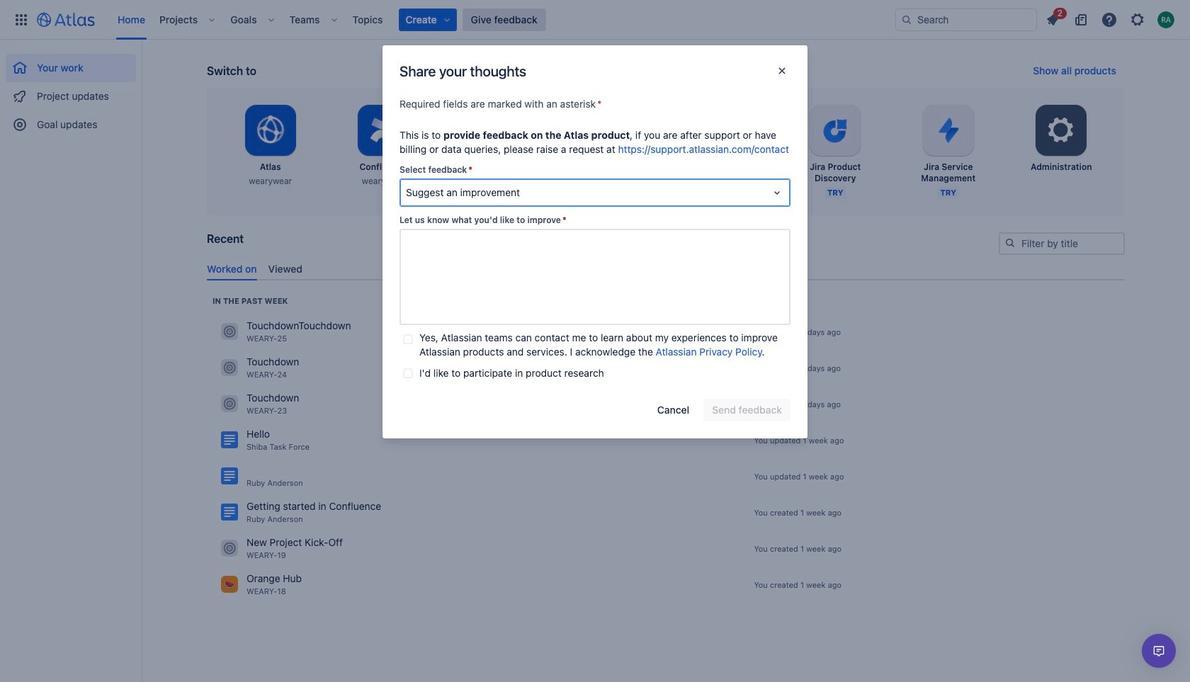 Task type: vqa. For each thing, say whether or not it's contained in the screenshot.
'Close Modal' "image" at the top right of page
yes



Task type: describe. For each thing, give the bounding box(es) containing it.
2 townsquare image from the top
[[221, 359, 238, 376]]

2 confluence image from the top
[[221, 504, 238, 521]]

top element
[[9, 0, 896, 39]]

confluence image
[[221, 432, 238, 449]]

3 townsquare image from the top
[[221, 576, 238, 593]]

search image
[[901, 14, 913, 25]]

1 confluence image from the top
[[221, 468, 238, 485]]

open image
[[769, 184, 786, 201]]



Task type: locate. For each thing, give the bounding box(es) containing it.
group
[[6, 40, 136, 143]]

1 townsquare image from the top
[[221, 323, 238, 340]]

0 vertical spatial confluence image
[[221, 468, 238, 485]]

settings image
[[1045, 113, 1079, 147]]

confluence image
[[221, 468, 238, 485], [221, 504, 238, 521]]

townsquare image
[[221, 396, 238, 413], [221, 540, 238, 557], [221, 576, 238, 593]]

1 vertical spatial confluence image
[[221, 504, 238, 521]]

search image
[[1005, 237, 1016, 249]]

2 townsquare image from the top
[[221, 540, 238, 557]]

Filter by title field
[[1000, 234, 1124, 254]]

heading
[[213, 295, 288, 307]]

1 townsquare image from the top
[[221, 396, 238, 413]]

1 vertical spatial townsquare image
[[221, 540, 238, 557]]

Search field
[[896, 8, 1037, 31]]

0 vertical spatial townsquare image
[[221, 323, 238, 340]]

tab list
[[201, 257, 1131, 280]]

None search field
[[896, 8, 1037, 31]]

townsquare image
[[221, 323, 238, 340], [221, 359, 238, 376]]

open intercom messenger image
[[1151, 643, 1168, 660]]

0 vertical spatial townsquare image
[[221, 396, 238, 413]]

2 vertical spatial townsquare image
[[221, 576, 238, 593]]

banner
[[0, 0, 1190, 40]]

help image
[[1101, 11, 1118, 28]]

None text field
[[400, 229, 791, 325]]

1 vertical spatial townsquare image
[[221, 359, 238, 376]]

close modal image
[[774, 62, 791, 79]]



